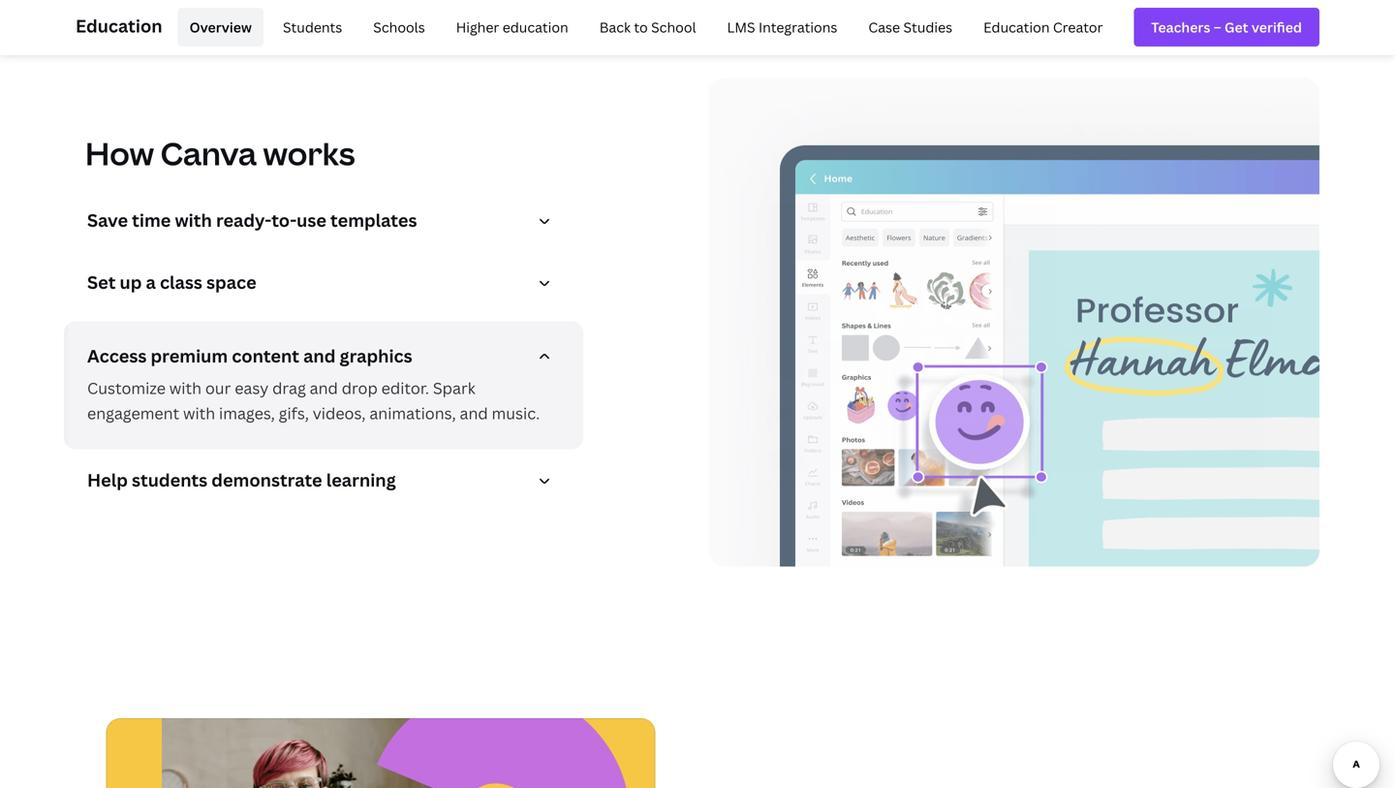 Task type: describe. For each thing, give the bounding box(es) containing it.
space
[[206, 271, 257, 294]]

customize
[[87, 378, 166, 398]]

creator
[[1054, 18, 1104, 36]]

easy
[[235, 378, 269, 398]]

content
[[232, 344, 299, 368]]

customize with our easy drag and drop editor. spark engagement with images, gifs, videos, animations, and music.
[[87, 378, 540, 424]]

education for education creator
[[984, 18, 1050, 36]]

students link
[[271, 8, 354, 47]]

use
[[297, 208, 327, 232]]

engagement
[[87, 403, 179, 424]]

students
[[132, 468, 208, 492]]

videos,
[[313, 403, 366, 424]]

1 vertical spatial with
[[169, 378, 202, 398]]

education
[[503, 18, 569, 36]]

help students demonstrate learning button
[[87, 468, 568, 500]]

and inside access premium content and graphics dropdown button
[[303, 344, 336, 368]]

integrations
[[759, 18, 838, 36]]

editor.
[[382, 378, 429, 398]]

students
[[283, 18, 342, 36]]

how canva works
[[85, 132, 355, 175]]

templates
[[331, 208, 417, 232]]

lms integrations
[[728, 18, 838, 36]]

education element
[[76, 0, 1320, 54]]

access premium content and graphics button
[[87, 344, 568, 376]]

lms
[[728, 18, 756, 36]]

canva
[[160, 132, 257, 175]]

education creator link
[[972, 8, 1115, 47]]

higher
[[456, 18, 500, 36]]

with inside dropdown button
[[175, 208, 212, 232]]

a
[[146, 271, 156, 294]]

studies
[[904, 18, 953, 36]]

access
[[87, 344, 147, 368]]

2 vertical spatial and
[[460, 403, 488, 424]]

overview link
[[178, 8, 264, 47]]

drag
[[273, 378, 306, 398]]

lms integrations link
[[716, 8, 850, 47]]

case studies link
[[857, 8, 965, 47]]

spark
[[433, 378, 476, 398]]

set up a class space button
[[87, 271, 568, 302]]

how
[[85, 132, 154, 175]]

higher education
[[456, 18, 569, 36]]

graphics
[[340, 344, 413, 368]]

schools
[[374, 18, 425, 36]]

case
[[869, 18, 901, 36]]



Task type: vqa. For each thing, say whether or not it's contained in the screenshot.
bottom CREATE
no



Task type: locate. For each thing, give the bounding box(es) containing it.
ready-
[[216, 208, 272, 232]]

education inside 'menu bar'
[[984, 18, 1050, 36]]

back to school
[[600, 18, 697, 36]]

time
[[132, 208, 171, 232]]

save time with ready-to-use templates button
[[87, 208, 568, 240]]

gifs,
[[279, 403, 309, 424]]

up
[[120, 271, 142, 294]]

0 vertical spatial and
[[303, 344, 336, 368]]

with down our on the left of the page
[[183, 403, 215, 424]]

set up a class space
[[87, 271, 257, 294]]

help students demonstrate learning
[[87, 468, 396, 492]]

our
[[205, 378, 231, 398]]

and down access premium content and graphics dropdown button
[[310, 378, 338, 398]]

0 vertical spatial with
[[175, 208, 212, 232]]

images,
[[219, 403, 275, 424]]

back to school link
[[588, 8, 708, 47]]

and
[[303, 344, 336, 368], [310, 378, 338, 398], [460, 403, 488, 424]]

works
[[263, 132, 355, 175]]

overview
[[190, 18, 252, 36]]

premium
[[151, 344, 228, 368]]

education
[[76, 14, 162, 38], [984, 18, 1050, 36]]

schools link
[[362, 8, 437, 47]]

and down spark
[[460, 403, 488, 424]]

save time with ready-to-use templates
[[87, 208, 417, 232]]

drop
[[342, 378, 378, 398]]

menu bar
[[170, 8, 1115, 47]]

school
[[652, 18, 697, 36]]

1 vertical spatial and
[[310, 378, 338, 398]]

demonstrate
[[212, 468, 322, 492]]

to-
[[272, 208, 297, 232]]

music.
[[492, 403, 540, 424]]

and up drag
[[303, 344, 336, 368]]

with right time
[[175, 208, 212, 232]]

animations,
[[370, 403, 456, 424]]

help
[[87, 468, 128, 492]]

set
[[87, 271, 116, 294]]

1 horizontal spatial education
[[984, 18, 1050, 36]]

teachers – get verified image
[[1152, 17, 1303, 37]]

access premium content and graphics
[[87, 344, 413, 368]]

education creator
[[984, 18, 1104, 36]]

class
[[160, 271, 202, 294]]

education for education
[[76, 14, 162, 38]]

0 horizontal spatial education
[[76, 14, 162, 38]]

learning
[[326, 468, 396, 492]]

2 vertical spatial with
[[183, 403, 215, 424]]

back
[[600, 18, 631, 36]]

menu bar containing overview
[[170, 8, 1115, 47]]

example of the premium graphics available image
[[710, 78, 1320, 567]]

menu bar inside education element
[[170, 8, 1115, 47]]

with down 'premium'
[[169, 378, 202, 398]]

to
[[634, 18, 648, 36]]

higher education link
[[445, 8, 580, 47]]

with
[[175, 208, 212, 232], [169, 378, 202, 398], [183, 403, 215, 424]]

case studies
[[869, 18, 953, 36]]

save
[[87, 208, 128, 232]]



